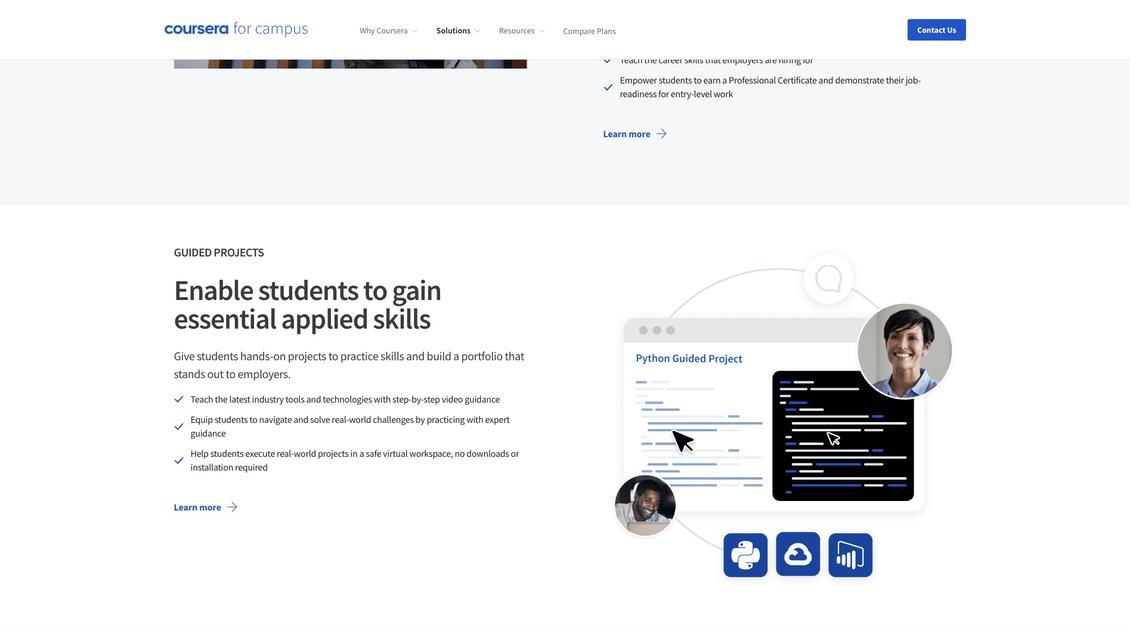 Task type: vqa. For each thing, say whether or not it's contained in the screenshot.
already
no



Task type: locate. For each thing, give the bounding box(es) containing it.
skills
[[685, 54, 704, 66], [373, 301, 431, 337], [381, 348, 404, 363]]

latest
[[229, 393, 250, 405]]

navigate
[[259, 414, 292, 426]]

and down "role-"
[[693, 33, 708, 45]]

career
[[659, 54, 683, 66]]

projects left the in
[[318, 448, 349, 460]]

0 vertical spatial industry
[[837, 20, 869, 32]]

empower students to earn a professional certificate and demonstrate their job- readiness for entry-level work
[[620, 74, 921, 99]]

world down technologies
[[349, 414, 371, 426]]

with
[[374, 393, 391, 405], [467, 414, 484, 426]]

1 horizontal spatial real-
[[332, 414, 349, 426]]

plans
[[597, 25, 616, 36]]

to inside 'connect students to role-specific expert instruction from industry leaders, including google, meta, ibm, and more'
[[689, 20, 697, 32]]

skills right practice
[[381, 348, 404, 363]]

virtual
[[383, 448, 408, 460]]

teach
[[620, 54, 643, 66], [191, 393, 213, 405]]

0 vertical spatial guidance
[[465, 393, 500, 405]]

give students hands-on projects to practice skills and build a portfolio that stands out to employers.
[[174, 348, 525, 381]]

1 vertical spatial world
[[294, 448, 316, 460]]

teach down google,
[[620, 54, 643, 66]]

guidance right "video"
[[465, 393, 500, 405]]

industry right from
[[837, 20, 869, 32]]

guidance
[[465, 393, 500, 405], [191, 427, 226, 439]]

demonstrate
[[836, 74, 885, 86]]

projects inside give students hands-on projects to practice skills and build a portfolio that stands out to employers.
[[288, 348, 326, 363]]

learn for the bottom learn more link
[[174, 501, 198, 513]]

and
[[693, 33, 708, 45], [819, 74, 834, 86], [406, 348, 425, 363], [306, 393, 321, 405], [294, 414, 309, 426]]

world
[[349, 414, 371, 426], [294, 448, 316, 460]]

employers.
[[238, 366, 291, 381]]

students
[[654, 20, 687, 32], [659, 74, 692, 86], [258, 272, 359, 308], [197, 348, 238, 363], [215, 414, 248, 426], [210, 448, 244, 460]]

1 vertical spatial learn more
[[174, 501, 221, 513]]

portfolio
[[462, 348, 503, 363]]

1 vertical spatial industry
[[252, 393, 284, 405]]

the left the latest on the bottom left of page
[[215, 393, 228, 405]]

execute
[[245, 448, 275, 460]]

0 horizontal spatial learn more link
[[164, 493, 248, 522]]

build
[[427, 348, 452, 363]]

students inside help students execute real-world projects in a safe virtual workspace, no downloads or installation required
[[210, 448, 244, 460]]

1 horizontal spatial expert
[[747, 20, 772, 32]]

0 horizontal spatial guidance
[[191, 427, 226, 439]]

0 vertical spatial learn
[[604, 128, 627, 140]]

learn more link down readiness
[[594, 119, 677, 148]]

enable
[[174, 272, 253, 308]]

0 horizontal spatial expert
[[485, 414, 510, 426]]

1 horizontal spatial the
[[645, 54, 657, 66]]

learn more link down installation
[[164, 493, 248, 522]]

1 horizontal spatial more
[[629, 128, 651, 140]]

the left career
[[645, 54, 657, 66]]

1 vertical spatial for
[[659, 87, 670, 99]]

1 horizontal spatial that
[[706, 54, 721, 66]]

1 vertical spatial the
[[215, 393, 228, 405]]

0 horizontal spatial the
[[215, 393, 228, 405]]

real-
[[332, 414, 349, 426], [277, 448, 294, 460]]

1 vertical spatial projects
[[318, 448, 349, 460]]

ibm,
[[674, 33, 691, 45]]

real- right execute
[[277, 448, 294, 460]]

2 horizontal spatial a
[[723, 74, 728, 86]]

1 vertical spatial real-
[[277, 448, 294, 460]]

more down installation
[[199, 501, 221, 513]]

challenges
[[373, 414, 414, 426]]

1 horizontal spatial world
[[349, 414, 371, 426]]

for inside empower students to earn a professional certificate and demonstrate their job- readiness for entry-level work
[[659, 87, 670, 99]]

learn down readiness
[[604, 128, 627, 140]]

expert
[[747, 20, 772, 32], [485, 414, 510, 426]]

expert right specific
[[747, 20, 772, 32]]

students inside enable students to gain essential applied skills
[[258, 272, 359, 308]]

0 horizontal spatial a
[[360, 448, 364, 460]]

gain
[[392, 272, 442, 308]]

1 horizontal spatial with
[[467, 414, 484, 426]]

0 vertical spatial projects
[[288, 348, 326, 363]]

out
[[207, 366, 224, 381]]

level
[[694, 87, 712, 99]]

and left solve
[[294, 414, 309, 426]]

0 horizontal spatial learn
[[174, 501, 198, 513]]

learn down installation
[[174, 501, 198, 513]]

projects inside help students execute real-world projects in a safe virtual workspace, no downloads or installation required
[[318, 448, 349, 460]]

technologies
[[323, 393, 372, 405]]

expert up downloads
[[485, 414, 510, 426]]

learn more link
[[594, 119, 677, 148], [164, 493, 248, 522]]

contact
[[918, 24, 946, 35]]

teach for teach the latest industry tools and technologies with step-by-step video guidance
[[191, 393, 213, 405]]

students inside 'connect students to role-specific expert instruction from industry leaders, including google, meta, ibm, and more'
[[654, 20, 687, 32]]

1 vertical spatial skills
[[373, 301, 431, 337]]

compare plans
[[564, 25, 616, 36]]

to
[[689, 20, 697, 32], [694, 74, 702, 86], [363, 272, 387, 308], [329, 348, 338, 363], [226, 366, 236, 381], [250, 414, 258, 426]]

for
[[803, 54, 814, 66], [659, 87, 670, 99]]

0 vertical spatial with
[[374, 393, 391, 405]]

projects
[[288, 348, 326, 363], [318, 448, 349, 460]]

0 vertical spatial that
[[706, 54, 721, 66]]

a
[[723, 74, 728, 86], [454, 348, 459, 363], [360, 448, 364, 460]]

a right build
[[454, 348, 459, 363]]

real- inside equip students to navigate and solve real-world challenges by practicing with expert guidance
[[332, 414, 349, 426]]

1 horizontal spatial teach
[[620, 54, 643, 66]]

1 vertical spatial expert
[[485, 414, 510, 426]]

connect
[[620, 20, 652, 32]]

more down specific
[[709, 33, 730, 45]]

required
[[235, 461, 268, 473]]

world down solve
[[294, 448, 316, 460]]

skills right career
[[685, 54, 704, 66]]

to left earn in the right of the page
[[694, 74, 702, 86]]

help
[[191, 448, 209, 460]]

0 horizontal spatial real-
[[277, 448, 294, 460]]

0 vertical spatial more
[[709, 33, 730, 45]]

1 vertical spatial with
[[467, 414, 484, 426]]

students inside give students hands-on projects to practice skills and build a portfolio that stands out to employers.
[[197, 348, 238, 363]]

and left build
[[406, 348, 425, 363]]

students inside empower students to earn a professional certificate and demonstrate their job- readiness for entry-level work
[[659, 74, 692, 86]]

to left practice
[[329, 348, 338, 363]]

with right practicing
[[467, 414, 484, 426]]

0 vertical spatial real-
[[332, 414, 349, 426]]

empower
[[620, 74, 657, 86]]

for right hiring
[[803, 54, 814, 66]]

0 vertical spatial teach
[[620, 54, 643, 66]]

1 horizontal spatial a
[[454, 348, 459, 363]]

us
[[948, 24, 957, 35]]

0 vertical spatial expert
[[747, 20, 772, 32]]

connect students to role-specific expert instruction from industry leaders, including google, meta, ibm, and more
[[620, 20, 938, 45]]

work
[[714, 87, 733, 99]]

0 horizontal spatial industry
[[252, 393, 284, 405]]

coursera
[[377, 25, 408, 36]]

no
[[455, 448, 465, 460]]

to left navigate
[[250, 414, 258, 426]]

0 horizontal spatial world
[[294, 448, 316, 460]]

role-
[[699, 20, 717, 32]]

to inside enable students to gain essential applied skills
[[363, 272, 387, 308]]

learn more down readiness
[[604, 128, 651, 140]]

that
[[706, 54, 721, 66], [505, 348, 525, 363]]

students inside equip students to navigate and solve real-world challenges by practicing with expert guidance
[[215, 414, 248, 426]]

and inside empower students to earn a professional certificate and demonstrate their job- readiness for entry-level work
[[819, 74, 834, 86]]

that up earn in the right of the page
[[706, 54, 721, 66]]

a right the in
[[360, 448, 364, 460]]

to for role-
[[689, 20, 697, 32]]

a right earn in the right of the page
[[723, 74, 728, 86]]

1 vertical spatial teach
[[191, 393, 213, 405]]

learn more down installation
[[174, 501, 221, 513]]

0 horizontal spatial teach
[[191, 393, 213, 405]]

1 vertical spatial that
[[505, 348, 525, 363]]

the for latest
[[215, 393, 228, 405]]

compare
[[564, 25, 596, 36]]

0 horizontal spatial learn more
[[174, 501, 221, 513]]

more down readiness
[[629, 128, 651, 140]]

0 vertical spatial for
[[803, 54, 814, 66]]

1 horizontal spatial learn more link
[[594, 119, 677, 148]]

1 vertical spatial guidance
[[191, 427, 226, 439]]

leaders,
[[871, 20, 901, 32]]

more inside 'connect students to role-specific expert instruction from industry leaders, including google, meta, ibm, and more'
[[709, 33, 730, 45]]

projects right on
[[288, 348, 326, 363]]

2 vertical spatial skills
[[381, 348, 404, 363]]

employers
[[723, 54, 763, 66]]

1 vertical spatial learn
[[174, 501, 198, 513]]

learn more
[[604, 128, 651, 140], [174, 501, 221, 513]]

with left "step-"
[[374, 393, 391, 405]]

equip students to navigate and solve real-world challenges by practicing with expert guidance
[[191, 414, 510, 439]]

1 vertical spatial more
[[629, 128, 651, 140]]

resources link
[[500, 25, 545, 36]]

job-
[[906, 74, 921, 86]]

1 horizontal spatial for
[[803, 54, 814, 66]]

1 horizontal spatial industry
[[837, 20, 869, 32]]

a inside help students execute real-world projects in a safe virtual workspace, no downloads or installation required
[[360, 448, 364, 460]]

guidance down equip
[[191, 427, 226, 439]]

and right certificate
[[819, 74, 834, 86]]

industry
[[837, 20, 869, 32], [252, 393, 284, 405]]

0 horizontal spatial for
[[659, 87, 670, 99]]

real- right solve
[[332, 414, 349, 426]]

1 vertical spatial learn more link
[[164, 493, 248, 522]]

1 horizontal spatial learn
[[604, 128, 627, 140]]

why coursera link
[[360, 25, 418, 36]]

for left 'entry-'
[[659, 87, 670, 99]]

instruction
[[774, 20, 815, 32]]

1 vertical spatial a
[[454, 348, 459, 363]]

applied
[[281, 301, 368, 337]]

why
[[360, 25, 375, 36]]

workspace,
[[410, 448, 453, 460]]

learn
[[604, 128, 627, 140], [174, 501, 198, 513]]

that right portfolio
[[505, 348, 525, 363]]

0 vertical spatial a
[[723, 74, 728, 86]]

meta,
[[652, 33, 672, 45]]

2 horizontal spatial more
[[709, 33, 730, 45]]

2 vertical spatial a
[[360, 448, 364, 460]]

1 horizontal spatial guidance
[[465, 393, 500, 405]]

skills up build
[[373, 301, 431, 337]]

to inside equip students to navigate and solve real-world challenges by practicing with expert guidance
[[250, 414, 258, 426]]

teach up equip
[[191, 393, 213, 405]]

tools
[[286, 393, 305, 405]]

0 vertical spatial the
[[645, 54, 657, 66]]

to inside empower students to earn a professional certificate and demonstrate their job- readiness for entry-level work
[[694, 74, 702, 86]]

video
[[442, 393, 463, 405]]

by
[[416, 414, 425, 426]]

students for enable
[[258, 272, 359, 308]]

2 vertical spatial more
[[199, 501, 221, 513]]

0 horizontal spatial more
[[199, 501, 221, 513]]

expert inside equip students to navigate and solve real-world challenges by practicing with expert guidance
[[485, 414, 510, 426]]

real- inside help students execute real-world projects in a safe virtual workspace, no downloads or installation required
[[277, 448, 294, 460]]

to left gain
[[363, 272, 387, 308]]

from
[[817, 20, 835, 32]]

0 vertical spatial world
[[349, 414, 371, 426]]

to left "role-"
[[689, 20, 697, 32]]

0 vertical spatial learn more link
[[594, 119, 677, 148]]

compare plans link
[[564, 25, 616, 36]]

industry up navigate
[[252, 393, 284, 405]]

0 horizontal spatial that
[[505, 348, 525, 363]]

0 vertical spatial learn more
[[604, 128, 651, 140]]



Task type: describe. For each thing, give the bounding box(es) containing it.
step-
[[393, 393, 412, 405]]

to right out
[[226, 366, 236, 381]]

and inside 'connect students to role-specific expert instruction from industry leaders, including google, meta, ibm, and more'
[[693, 33, 708, 45]]

help students execute real-world projects in a safe virtual workspace, no downloads or installation required
[[191, 448, 519, 473]]

students for equip
[[215, 414, 248, 426]]

to for navigate
[[250, 414, 258, 426]]

with inside equip students to navigate and solve real-world challenges by practicing with expert guidance
[[467, 414, 484, 426]]

or
[[511, 448, 519, 460]]

readiness
[[620, 87, 657, 99]]

safe
[[366, 448, 382, 460]]

and inside equip students to navigate and solve real-world challenges by practicing with expert guidance
[[294, 414, 309, 426]]

installation
[[191, 461, 233, 473]]

google,
[[620, 33, 650, 45]]

world inside help students execute real-world projects in a safe virtual workspace, no downloads or installation required
[[294, 448, 316, 460]]

0 horizontal spatial with
[[374, 393, 391, 405]]

resources
[[500, 25, 535, 36]]

skills inside enable students to gain essential applied skills
[[373, 301, 431, 337]]

solve
[[310, 414, 330, 426]]

to for earn
[[694, 74, 702, 86]]

why coursera
[[360, 25, 408, 36]]

certificate
[[778, 74, 817, 86]]

on
[[273, 348, 286, 363]]

hands-
[[240, 348, 273, 363]]

students for give
[[197, 348, 238, 363]]

are
[[765, 54, 777, 66]]

world inside equip students to navigate and solve real-world challenges by practicing with expert guidance
[[349, 414, 371, 426]]

students for empower
[[659, 74, 692, 86]]

students for connect
[[654, 20, 687, 32]]

stands
[[174, 366, 205, 381]]

equip
[[191, 414, 213, 426]]

skills inside give students hands-on projects to practice skills and build a portfolio that stands out to employers.
[[381, 348, 404, 363]]

teach the latest industry tools and technologies with step-by-step video guidance
[[191, 393, 500, 405]]

contact us button
[[908, 19, 966, 40]]

teach the career skills that employers are hiring for
[[620, 54, 814, 66]]

professional
[[729, 74, 776, 86]]

solutions link
[[437, 25, 480, 36]]

entry-
[[671, 87, 694, 99]]

guided projects
[[174, 245, 264, 260]]

0 vertical spatial skills
[[685, 54, 704, 66]]

guided
[[174, 245, 212, 260]]

the for career
[[645, 54, 657, 66]]

projects
[[214, 245, 264, 260]]

illustration of coursera's guided projects image
[[604, 243, 957, 592]]

learn for topmost learn more link
[[604, 128, 627, 140]]

teach for teach the career skills that employers are hiring for
[[620, 54, 643, 66]]

micro-credentials video thumb image
[[174, 0, 527, 69]]

that inside give students hands-on projects to practice skills and build a portfolio that stands out to employers.
[[505, 348, 525, 363]]

to for gain
[[363, 272, 387, 308]]

give
[[174, 348, 195, 363]]

specific
[[717, 20, 746, 32]]

practicing
[[427, 414, 465, 426]]

by-
[[412, 393, 424, 405]]

a inside give students hands-on projects to practice skills and build a portfolio that stands out to employers.
[[454, 348, 459, 363]]

expert inside 'connect students to role-specific expert instruction from industry leaders, including google, meta, ibm, and more'
[[747, 20, 772, 32]]

step
[[424, 393, 440, 405]]

industry inside 'connect students to role-specific expert instruction from industry leaders, including google, meta, ibm, and more'
[[837, 20, 869, 32]]

downloads
[[467, 448, 509, 460]]

enable students to gain essential applied skills
[[174, 272, 442, 337]]

a inside empower students to earn a professional certificate and demonstrate their job- readiness for entry-level work
[[723, 74, 728, 86]]

including
[[902, 20, 938, 32]]

contact us
[[918, 24, 957, 35]]

coursera for campus image
[[164, 21, 308, 38]]

essential
[[174, 301, 276, 337]]

students for help
[[210, 448, 244, 460]]

guidance inside equip students to navigate and solve real-world challenges by practicing with expert guidance
[[191, 427, 226, 439]]

and right tools
[[306, 393, 321, 405]]

hiring
[[779, 54, 801, 66]]

their
[[887, 74, 905, 86]]

solutions
[[437, 25, 471, 36]]

in
[[351, 448, 358, 460]]

practice
[[341, 348, 379, 363]]

earn
[[704, 74, 721, 86]]

and inside give students hands-on projects to practice skills and build a portfolio that stands out to employers.
[[406, 348, 425, 363]]

1 horizontal spatial learn more
[[604, 128, 651, 140]]



